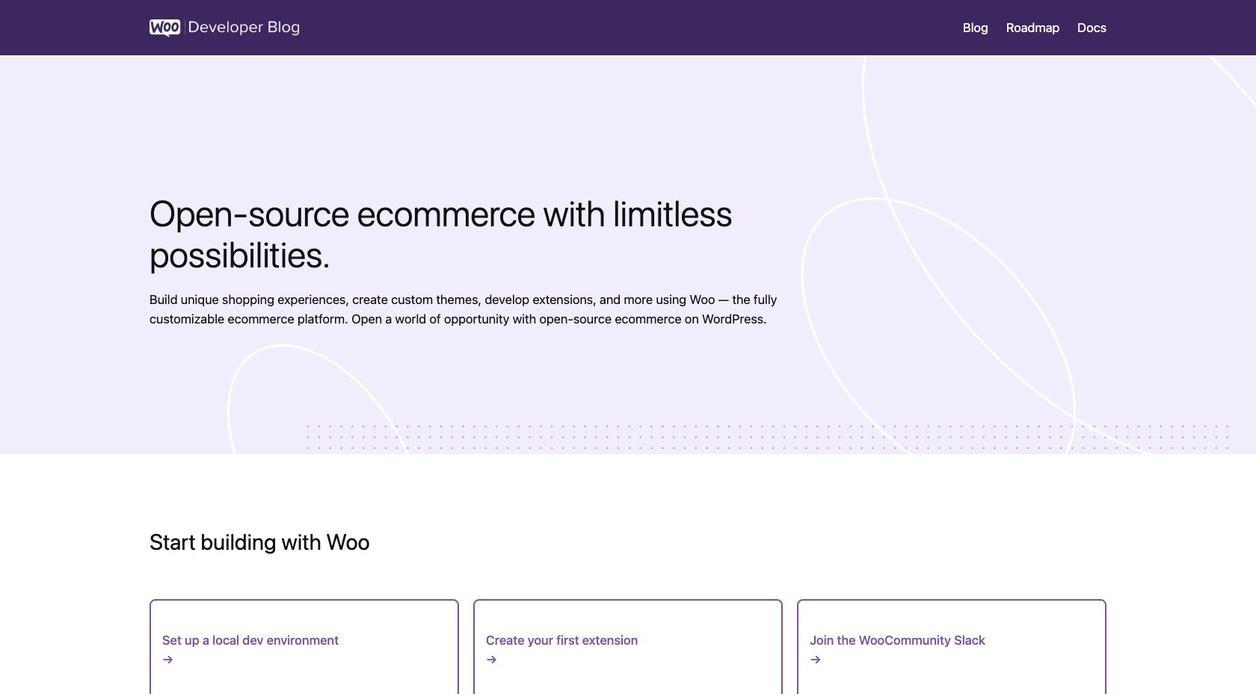 Task type: vqa. For each thing, say whether or not it's contained in the screenshot.
the top standard
no



Task type: locate. For each thing, give the bounding box(es) containing it.
form
[[65, 36, 1191, 81]]

woo developer blog image
[[150, 19, 299, 37]]

None search field
[[65, 36, 1147, 81]]



Task type: describe. For each thing, give the bounding box(es) containing it.
close search results image
[[1160, 49, 1178, 67]]



